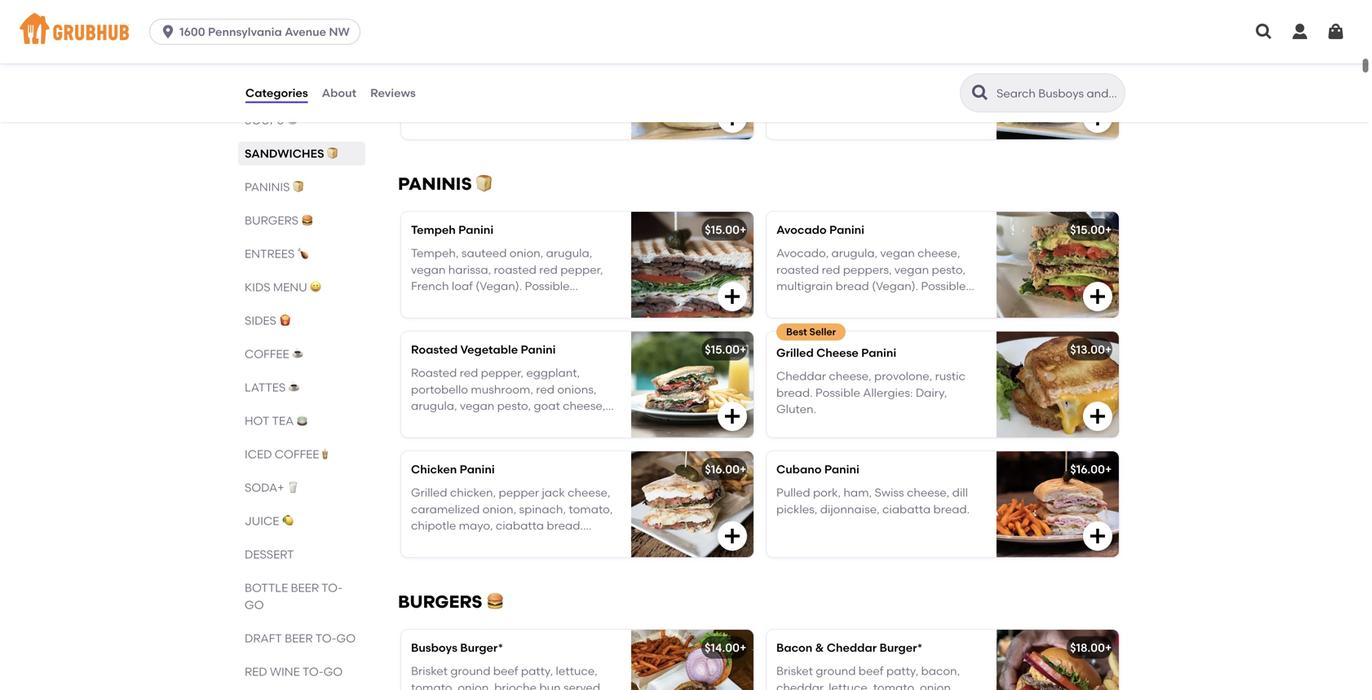 Task type: locate. For each thing, give the bounding box(es) containing it.
paninis up tempeh
[[398, 174, 472, 195]]

cheese, inside avocado, arugula, vegan cheese, roasted red peppers, vegan pesto, multigrain bread (vegan).     possible allergies: gluten.
[[918, 246, 960, 260]]

0 vertical spatial 🍔
[[301, 214, 313, 228]]

😀
[[310, 281, 321, 294]]

tartar
[[457, 84, 489, 98]]

beef inside the "brisket ground beef patty, bacon, cheddar, lettuce, tomato, onion"
[[859, 665, 884, 679]]

1 horizontal spatial paninis 🍞
[[398, 174, 493, 195]]

possible down is
[[528, 117, 573, 131]]

to- up red wine to-go
[[315, 632, 336, 646]]

(vegan). down harissa, on the left top of page
[[476, 279, 522, 293]]

crab up old
[[411, 68, 439, 82]]

2 vertical spatial to-
[[302, 666, 324, 679]]

go inside bottle beer to- go
[[245, 599, 264, 613]]

2 vertical spatial brioche
[[494, 681, 537, 691]]

to- right wine
[[302, 666, 324, 679]]

allergies: down french
[[411, 296, 461, 310]]

allergies: down provolone,
[[863, 386, 913, 400]]

panini for chicken panini
[[460, 463, 495, 477]]

0 vertical spatial go
[[245, 599, 264, 613]]

1 vertical spatial bun.
[[821, 117, 846, 131]]

patty, left the bacon,
[[886, 665, 919, 679]]

1 vertical spatial beer
[[285, 632, 313, 646]]

chicken,
[[776, 84, 822, 98]]

roasted down avocado,
[[776, 263, 819, 277]]

paninis down sandwiches at left
[[245, 180, 290, 194]]

tomato, inside crab cake, lettuce, tomato, onion, old bay tartar sauce (on side), brioche bun. crab cake is not gluten-free friendly.     possible allergies: gluten, seafood, dairy.
[[519, 68, 563, 82]]

patty, for tomato,
[[886, 665, 919, 679]]

beef down bacon & cheddar burger*
[[859, 665, 884, 679]]

onion, down the busboys burger*
[[458, 681, 492, 691]]

0 vertical spatial bun.
[[456, 101, 480, 115]]

1 (vegan). from the left
[[476, 279, 522, 293]]

burgers 🍔
[[245, 214, 313, 228], [398, 592, 504, 613]]

1 vertical spatial ☕️
[[288, 381, 300, 395]]

1 vertical spatial burgers 🍔
[[398, 592, 504, 613]]

cheese, down cheese on the right of the page
[[829, 369, 872, 383]]

cheese
[[816, 346, 859, 360]]

onion, inside the "tempeh, sauteed onion, arugula, vegan harissa, roasted red pepper, french loaf (vegan).    possible allergies: gluten."
[[510, 246, 543, 260]]

tomato, up (on
[[519, 68, 563, 82]]

possible down pepper,
[[525, 279, 570, 293]]

allergies: down "gluten-" on the left
[[411, 134, 461, 148]]

1 horizontal spatial 🍞
[[327, 147, 338, 161]]

gluten. down bread
[[829, 296, 869, 310]]

$16.00 for chicken panini
[[705, 463, 740, 477]]

best
[[786, 326, 807, 338]]

(vegan). inside avocado, arugula, vegan cheese, roasted red peppers, vegan pesto, multigrain bread (vegan).     possible allergies: gluten.
[[872, 279, 918, 293]]

0 horizontal spatial burger*
[[460, 642, 503, 655]]

🍞 down sandwiches 🍞
[[293, 180, 304, 194]]

peppers,
[[843, 263, 892, 277]]

🍞
[[327, 147, 338, 161], [476, 174, 493, 195], [293, 180, 304, 194]]

free
[[453, 117, 477, 131]]

2 arugula, from the left
[[832, 246, 878, 260]]

1 horizontal spatial (vegan).
[[872, 279, 918, 293]]

1 brisket from the left
[[411, 665, 448, 679]]

bread. inside cheddar cheese, provolone, rustic bread.    possible allergies: dairy, gluten.
[[776, 386, 813, 400]]

1 horizontal spatial burgers
[[398, 592, 482, 613]]

0 vertical spatial brioche
[[411, 101, 453, 115]]

gluten,
[[464, 134, 504, 148]]

allergies: down 'multigrain'
[[776, 296, 826, 310]]

1 vertical spatial bread.
[[933, 503, 970, 517]]

onion, up side),
[[566, 68, 600, 82]]

1 horizontal spatial dill
[[952, 486, 968, 500]]

0 horizontal spatial brisket
[[411, 665, 448, 679]]

burgers up entrees
[[245, 214, 298, 228]]

🍜
[[286, 113, 298, 127]]

0 vertical spatial cheddar
[[776, 369, 826, 383]]

iced coffee🧋
[[245, 448, 331, 462]]

panini
[[458, 223, 494, 237], [829, 223, 865, 237], [521, 343, 556, 357], [861, 346, 896, 360], [460, 463, 495, 477], [824, 463, 859, 477]]

1 horizontal spatial bun.
[[821, 117, 846, 131]]

paninis
[[398, 174, 472, 195], [245, 180, 290, 194]]

cheese, inside pulled pork, ham, swiss cheese, dill pickles, dijonnaise, ciabatta bread.
[[907, 486, 950, 500]]

gluten-
[[411, 117, 453, 131]]

search icon image
[[971, 83, 990, 103]]

0 horizontal spatial crab
[[411, 68, 439, 82]]

to- up draft beer to-go
[[321, 582, 343, 595]]

1 horizontal spatial red
[[822, 263, 840, 277]]

roasted inside the "tempeh, sauteed onion, arugula, vegan harissa, roasted red pepper, french loaf (vegan).    possible allergies: gluten."
[[494, 263, 537, 277]]

1 horizontal spatial bread.
[[933, 503, 970, 517]]

vegan up peppers,
[[880, 246, 915, 260]]

ground down bacon & cheddar burger*
[[816, 665, 856, 679]]

menu
[[273, 281, 307, 294]]

2 roasted from the left
[[776, 263, 819, 277]]

pulled
[[776, 486, 810, 500]]

red
[[539, 263, 558, 277], [822, 263, 840, 277]]

0 horizontal spatial bun.
[[456, 101, 480, 115]]

2 vertical spatial cheese,
[[907, 486, 950, 500]]

1 horizontal spatial arugula,
[[832, 246, 878, 260]]

tomato, down buttermilk,
[[821, 101, 865, 115]]

arugula, up pepper,
[[546, 246, 592, 260]]

beer up red wine to-go
[[285, 632, 313, 646]]

1 vertical spatial dairy,
[[916, 386, 947, 400]]

onion, inside crab cake, lettuce, tomato, onion, old bay tartar sauce (on side), brioche bun. crab cake is not gluten-free friendly.     possible allergies: gluten, seafood, dairy.
[[566, 68, 600, 82]]

(vegan). for roasted
[[476, 279, 522, 293]]

shredded
[[887, 84, 940, 98]]

brisket up cheddar,
[[776, 665, 813, 679]]

1 horizontal spatial paninis
[[398, 174, 472, 195]]

bottle
[[245, 582, 288, 595]]

$16.00
[[705, 463, 740, 477], [1070, 463, 1105, 477]]

1 horizontal spatial roasted
[[776, 263, 819, 277]]

possible inside the "tempeh, sauteed onion, arugula, vegan harissa, roasted red pepper, french loaf (vegan).    possible allergies: gluten."
[[525, 279, 570, 293]]

bread. down grilled
[[776, 386, 813, 400]]

gluten. inside cheddar cheese, provolone, rustic bread.    possible allergies: dairy, gluten.
[[776, 403, 816, 416]]

(vegan). down peppers,
[[872, 279, 918, 293]]

burger* up 'brisket ground beef patty, lettuce, tomato, onion, brioche bun serve'
[[460, 642, 503, 655]]

🍞 down gluten,
[[476, 174, 493, 195]]

2 vertical spatial onion,
[[458, 681, 492, 691]]

☕️ right coffee
[[292, 347, 303, 361]]

🍞 right sandwiches at left
[[327, 147, 338, 161]]

lettuce, up 'bun'
[[556, 665, 598, 679]]

cheese, up pesto,
[[918, 246, 960, 260]]

tomato, down busboys
[[411, 681, 455, 691]]

red inside the "tempeh, sauteed onion, arugula, vegan harissa, roasted red pepper, french loaf (vegan).    possible allergies: gluten."
[[539, 263, 558, 277]]

beef
[[493, 665, 518, 679], [859, 665, 884, 679]]

0 vertical spatial burgers
[[245, 214, 298, 228]]

2 vertical spatial go
[[324, 666, 343, 679]]

red up bread
[[822, 263, 840, 277]]

2 horizontal spatial onion,
[[566, 68, 600, 82]]

dill inside cage-free, veg-fed, halal fried chicken, buttermilk, shredded lettuce, tomato, dill pickle aioli, brioche bun.    possible allergies: dairy, gluten.
[[868, 101, 883, 115]]

1 horizontal spatial cheddar
[[827, 642, 877, 655]]

panini right 'vegetable'
[[521, 343, 556, 357]]

cheese, up ciabatta at the bottom right
[[907, 486, 950, 500]]

pulled pork, ham, swiss cheese, dill pickles, dijonnaise, ciabatta bread.
[[776, 486, 970, 517]]

brisket inside the "brisket ground beef patty, bacon, cheddar, lettuce, tomato, onion"
[[776, 665, 813, 679]]

allergies: down aioli,
[[896, 117, 946, 131]]

allergies: inside the "tempeh, sauteed onion, arugula, vegan harissa, roasted red pepper, french loaf (vegan).    possible allergies: gluten."
[[411, 296, 461, 310]]

0 horizontal spatial bread.
[[776, 386, 813, 400]]

bun. down buttermilk,
[[821, 117, 846, 131]]

crab cake sandwich image
[[631, 34, 754, 140]]

0 vertical spatial bread.
[[776, 386, 813, 400]]

busboys burger*
[[411, 642, 503, 655]]

0 horizontal spatial roasted
[[494, 263, 537, 277]]

tomato, inside 'brisket ground beef patty, lettuce, tomato, onion, brioche bun serve'
[[411, 681, 455, 691]]

gluten. down grilled
[[776, 403, 816, 416]]

ground inside 'brisket ground beef patty, lettuce, tomato, onion, brioche bun serve'
[[450, 665, 491, 679]]

dill right swiss
[[952, 486, 968, 500]]

ground down the busboys burger*
[[450, 665, 491, 679]]

(vegan). inside the "tempeh, sauteed onion, arugula, vegan harissa, roasted red pepper, french loaf (vegan).    possible allergies: gluten."
[[476, 279, 522, 293]]

🍔 up the busboys burger*
[[487, 592, 504, 613]]

0 vertical spatial dairy,
[[949, 117, 980, 131]]

panini right the chicken
[[460, 463, 495, 477]]

lettuce, inside crab cake, lettuce, tomato, onion, old bay tartar sauce (on side), brioche bun. crab cake is not gluten-free friendly.     possible allergies: gluten, seafood, dairy.
[[475, 68, 516, 82]]

dairy, down search icon
[[949, 117, 980, 131]]

best seller
[[786, 326, 836, 338]]

to- for bottle beer to- go
[[321, 582, 343, 595]]

possible down cheese on the right of the page
[[816, 386, 860, 400]]

1 horizontal spatial brioche
[[494, 681, 537, 691]]

wine
[[270, 666, 300, 679]]

allergies: inside cheddar cheese, provolone, rustic bread.    possible allergies: dairy, gluten.
[[863, 386, 913, 400]]

1 vertical spatial cheese,
[[829, 369, 872, 383]]

dairy, down rustic
[[916, 386, 947, 400]]

0 horizontal spatial brioche
[[411, 101, 453, 115]]

patty, up 'bun'
[[521, 665, 553, 679]]

patty, for brioche
[[521, 665, 553, 679]]

red left pepper,
[[539, 263, 558, 277]]

0 horizontal spatial arugula,
[[546, 246, 592, 260]]

$15.00 + for avocado, arugula, vegan cheese, roasted red peppers, vegan pesto, multigrain bread (vegan).     possible allergies: gluten.
[[1070, 223, 1112, 237]]

1 horizontal spatial 🍔
[[487, 592, 504, 613]]

1 horizontal spatial onion,
[[510, 246, 543, 260]]

lattes ☕️
[[245, 381, 300, 395]]

onion,
[[566, 68, 600, 82], [510, 246, 543, 260], [458, 681, 492, 691]]

1 burger* from the left
[[460, 642, 503, 655]]

1 horizontal spatial $16.00
[[1070, 463, 1105, 477]]

bacon & cheddar burger*
[[776, 642, 923, 655]]

1600
[[180, 25, 205, 39]]

1 vertical spatial dill
[[952, 486, 968, 500]]

brioche up "gluten-" on the left
[[411, 101, 453, 115]]

hot tea 🍵
[[245, 414, 308, 428]]

crab
[[411, 68, 439, 82], [483, 101, 511, 115]]

burgers up busboys
[[398, 592, 482, 613]]

tomato, inside the "brisket ground beef patty, bacon, cheddar, lettuce, tomato, onion"
[[873, 681, 917, 691]]

0 vertical spatial onion,
[[566, 68, 600, 82]]

1 ground from the left
[[450, 665, 491, 679]]

0 horizontal spatial red
[[539, 263, 558, 277]]

1 horizontal spatial ground
[[816, 665, 856, 679]]

cage-free, veg-fed, halal fried chicken, buttermilk, shredded lettuce, tomato, dill pickle aioli, brioche bun.    possible allergies: dairy, gluten. button
[[767, 34, 1119, 148]]

cubano
[[776, 463, 822, 477]]

beer right the bottle
[[291, 582, 319, 595]]

lettuce,
[[475, 68, 516, 82], [776, 101, 818, 115], [556, 665, 598, 679], [829, 681, 871, 691]]

vegan up french
[[411, 263, 446, 277]]

go up red wine to-go
[[336, 632, 356, 646]]

0 horizontal spatial $16.00 +
[[705, 463, 747, 477]]

gluten. down loaf
[[464, 296, 504, 310]]

svg image inside 1600 pennsylvania avenue nw button
[[160, 24, 176, 40]]

0 vertical spatial dill
[[868, 101, 883, 115]]

brisket inside 'brisket ground beef patty, lettuce, tomato, onion, brioche bun serve'
[[411, 665, 448, 679]]

1 $16.00 + from the left
[[705, 463, 747, 477]]

0 horizontal spatial ground
[[450, 665, 491, 679]]

2 beef from the left
[[859, 665, 884, 679]]

dill down buttermilk,
[[868, 101, 883, 115]]

beef inside 'brisket ground beef patty, lettuce, tomato, onion, brioche bun serve'
[[493, 665, 518, 679]]

possible inside cage-free, veg-fed, halal fried chicken, buttermilk, shredded lettuce, tomato, dill pickle aioli, brioche bun.    possible allergies: dairy, gluten.
[[848, 117, 893, 131]]

0 horizontal spatial paninis
[[245, 180, 290, 194]]

1 vertical spatial onion,
[[510, 246, 543, 260]]

1 vertical spatial cheddar
[[827, 642, 877, 655]]

cheddar,
[[776, 681, 826, 691]]

0 horizontal spatial patty,
[[521, 665, 553, 679]]

0 vertical spatial burgers 🍔
[[245, 214, 313, 228]]

swiss
[[875, 486, 904, 500]]

1 horizontal spatial burger*
[[880, 642, 923, 655]]

lettuce, up sauce
[[475, 68, 516, 82]]

🍔 up 🍗
[[301, 214, 313, 228]]

burger* up the "brisket ground beef patty, bacon, cheddar, lettuce, tomato, onion"
[[880, 642, 923, 655]]

grilled cheese panini image
[[997, 332, 1119, 438]]

cheddar cheese, provolone, rustic bread.    possible allergies: dairy, gluten.
[[776, 369, 966, 416]]

+ for tempeh panini
[[740, 223, 747, 237]]

tomato, inside cage-free, veg-fed, halal fried chicken, buttermilk, shredded lettuce, tomato, dill pickle aioli, brioche bun.    possible allergies: dairy, gluten.
[[821, 101, 865, 115]]

dill
[[868, 101, 883, 115], [952, 486, 968, 500]]

0 vertical spatial beer
[[291, 582, 319, 595]]

categories button
[[245, 64, 309, 122]]

brioche inside 'brisket ground beef patty, lettuce, tomato, onion, brioche bun serve'
[[494, 681, 537, 691]]

☕️ right lattes
[[288, 381, 300, 395]]

beer inside bottle beer to- go
[[291, 582, 319, 595]]

1 horizontal spatial dairy,
[[949, 117, 980, 131]]

patty, inside 'brisket ground beef patty, lettuce, tomato, onion, brioche bun serve'
[[521, 665, 553, 679]]

brioche left 'bun'
[[494, 681, 537, 691]]

1 vertical spatial crab
[[483, 101, 511, 115]]

grilled
[[776, 346, 814, 360]]

sandwiches 🍞
[[245, 147, 338, 161]]

possible down pickle at the top right
[[848, 117, 893, 131]]

burgers 🍔 up 'entrees 🍗'
[[245, 214, 313, 228]]

1 patty, from the left
[[521, 665, 553, 679]]

allergies:
[[896, 117, 946, 131], [411, 134, 461, 148], [411, 296, 461, 310], [776, 296, 826, 310], [863, 386, 913, 400]]

svg image
[[1254, 22, 1274, 42], [1290, 22, 1310, 42], [160, 24, 176, 40], [723, 109, 742, 128], [1088, 287, 1108, 307], [723, 407, 742, 427], [1088, 407, 1108, 427]]

0 vertical spatial cheese,
[[918, 246, 960, 260]]

nw
[[329, 25, 350, 39]]

sides 🍟
[[245, 314, 291, 328]]

brisket
[[411, 665, 448, 679], [776, 665, 813, 679]]

reviews button
[[370, 64, 417, 122]]

panini up pork,
[[824, 463, 859, 477]]

bacon
[[776, 642, 813, 655]]

+ for avocado panini
[[1105, 223, 1112, 237]]

0 horizontal spatial cheddar
[[776, 369, 826, 383]]

soda+ 🥛
[[245, 481, 298, 495]]

cheddar inside cheddar cheese, provolone, rustic bread.    possible allergies: dairy, gluten.
[[776, 369, 826, 383]]

$15.00
[[705, 223, 740, 237], [1070, 223, 1105, 237], [705, 343, 740, 357]]

brisket down busboys
[[411, 665, 448, 679]]

avocado
[[776, 223, 827, 237]]

0 horizontal spatial (vegan).
[[476, 279, 522, 293]]

panini up sauteed
[[458, 223, 494, 237]]

seafood,
[[507, 134, 556, 148]]

arugula, up peppers,
[[832, 246, 878, 260]]

1 horizontal spatial brisket
[[776, 665, 813, 679]]

go down the bottle
[[245, 599, 264, 613]]

busboys
[[411, 642, 457, 655]]

tomato, down bacon & cheddar burger*
[[873, 681, 917, 691]]

sauteed
[[462, 246, 507, 260]]

beef down the busboys burger*
[[493, 665, 518, 679]]

burgers 🍔 up the busboys burger*
[[398, 592, 504, 613]]

lettuce, down chicken,
[[776, 101, 818, 115]]

0 vertical spatial crab
[[411, 68, 439, 82]]

cheddar down grilled
[[776, 369, 826, 383]]

lettuce, down bacon & cheddar burger*
[[829, 681, 871, 691]]

0 horizontal spatial dairy,
[[916, 386, 947, 400]]

2 $16.00 + from the left
[[1070, 463, 1112, 477]]

tempeh, sauteed onion, arugula, vegan harissa, roasted red pepper, french loaf (vegan).    possible allergies: gluten.
[[411, 246, 603, 310]]

2 (vegan). from the left
[[872, 279, 918, 293]]

paninis 🍞 up tempeh panini
[[398, 174, 493, 195]]

2 red from the left
[[822, 263, 840, 277]]

patty, inside the "brisket ground beef patty, bacon, cheddar, lettuce, tomato, onion"
[[886, 665, 919, 679]]

1 vertical spatial to-
[[315, 632, 336, 646]]

0 horizontal spatial beef
[[493, 665, 518, 679]]

1 roasted from the left
[[494, 263, 537, 277]]

0 horizontal spatial onion,
[[458, 681, 492, 691]]

1 horizontal spatial burgers 🍔
[[398, 592, 504, 613]]

fried
[[918, 68, 943, 82]]

burgers
[[245, 214, 298, 228], [398, 592, 482, 613]]

seller
[[810, 326, 836, 338]]

gluten. inside cage-free, veg-fed, halal fried chicken, buttermilk, shredded lettuce, tomato, dill pickle aioli, brioche bun.    possible allergies: dairy, gluten.
[[776, 134, 816, 148]]

not
[[555, 101, 573, 115]]

0 vertical spatial to-
[[321, 582, 343, 595]]

gluten. down chicken,
[[776, 134, 816, 148]]

1600 pennsylvania avenue nw
[[180, 25, 350, 39]]

2 brisket from the left
[[776, 665, 813, 679]]

0 horizontal spatial dill
[[868, 101, 883, 115]]

tempeh panini image
[[631, 212, 754, 318]]

1 vertical spatial brioche
[[776, 117, 819, 131]]

1 red from the left
[[539, 263, 558, 277]]

ground inside the "brisket ground beef patty, bacon, cheddar, lettuce, tomato, onion"
[[816, 665, 856, 679]]

1 beef from the left
[[493, 665, 518, 679]]

panini up peppers,
[[829, 223, 865, 237]]

2 patty, from the left
[[886, 665, 919, 679]]

vegan left pesto,
[[894, 263, 929, 277]]

about
[[322, 86, 356, 100]]

paninis 🍞 down sandwiches at left
[[245, 180, 304, 194]]

ciabatta
[[883, 503, 931, 517]]

onion, right sauteed
[[510, 246, 543, 260]]

bun. up free
[[456, 101, 480, 115]]

brioche down chicken,
[[776, 117, 819, 131]]

beef for tomato,
[[859, 665, 884, 679]]

cheddar right &
[[827, 642, 877, 655]]

2 horizontal spatial brioche
[[776, 117, 819, 131]]

1 $16.00 from the left
[[705, 463, 740, 477]]

(vegan).
[[476, 279, 522, 293], [872, 279, 918, 293]]

1 horizontal spatial beef
[[859, 665, 884, 679]]

pennsylvania
[[208, 25, 282, 39]]

avocado,
[[776, 246, 829, 260]]

svg image
[[1326, 22, 1346, 42], [1088, 109, 1108, 128], [723, 287, 742, 307], [723, 527, 742, 547], [1088, 527, 1108, 547]]

to- for red wine to-go
[[302, 666, 324, 679]]

2 ground from the left
[[816, 665, 856, 679]]

+ for cubano panini
[[1105, 463, 1112, 477]]

1 vertical spatial go
[[336, 632, 356, 646]]

lettuce, inside the "brisket ground beef patty, bacon, cheddar, lettuce, tomato, onion"
[[829, 681, 871, 691]]

1 horizontal spatial patty,
[[886, 665, 919, 679]]

1 horizontal spatial $16.00 +
[[1070, 463, 1112, 477]]

$15.00 for avocado, arugula, vegan cheese, roasted red peppers, vegan pesto, multigrain bread (vegan).     possible allergies: gluten.
[[1070, 223, 1105, 237]]

go down draft beer to-go
[[324, 666, 343, 679]]

fried chicken sandwich image
[[997, 34, 1119, 140]]

hot
[[245, 414, 269, 428]]

lettuce, inside cage-free, veg-fed, halal fried chicken, buttermilk, shredded lettuce, tomato, dill pickle aioli, brioche bun.    possible allergies: dairy, gluten.
[[776, 101, 818, 115]]

pickles,
[[776, 503, 818, 517]]

panini for avocado panini
[[829, 223, 865, 237]]

roasted down sauteed
[[494, 263, 537, 277]]

possible down pesto,
[[921, 279, 966, 293]]

2 $16.00 from the left
[[1070, 463, 1105, 477]]

cheddar
[[776, 369, 826, 383], [827, 642, 877, 655]]

crab up 'friendly.'
[[483, 101, 511, 115]]

beer for draft
[[285, 632, 313, 646]]

1 vertical spatial 🍔
[[487, 592, 504, 613]]

0 vertical spatial ☕️
[[292, 347, 303, 361]]

to- inside bottle beer to- go
[[321, 582, 343, 595]]

svg image for cage-free, veg-fed, halal fried chicken, buttermilk, shredded lettuce, tomato, dill pickle aioli, brioche bun.    possible allergies: dairy, gluten.
[[1088, 109, 1108, 128]]

1 arugula, from the left
[[546, 246, 592, 260]]

bread. right ciabatta at the bottom right
[[933, 503, 970, 517]]

0 horizontal spatial $16.00
[[705, 463, 740, 477]]



Task type: vqa. For each thing, say whether or not it's contained in the screenshot.
off for Bandit
no



Task type: describe. For each thing, give the bounding box(es) containing it.
sauce
[[492, 84, 525, 98]]

kids
[[245, 281, 270, 294]]

🍗
[[297, 247, 309, 261]]

$16.00 + for chicken panini
[[705, 463, 747, 477]]

bun. inside cage-free, veg-fed, halal fried chicken, buttermilk, shredded lettuce, tomato, dill pickle aioli, brioche bun.    possible allergies: dairy, gluten.
[[821, 117, 846, 131]]

rustic
[[935, 369, 966, 383]]

aioli,
[[922, 101, 947, 115]]

onion, inside 'brisket ground beef patty, lettuce, tomato, onion, brioche bun serve'
[[458, 681, 492, 691]]

dill inside pulled pork, ham, swiss cheese, dill pickles, dijonnaise, ciabatta bread.
[[952, 486, 968, 500]]

tempeh,
[[411, 246, 459, 260]]

allergies: inside cage-free, veg-fed, halal fried chicken, buttermilk, shredded lettuce, tomato, dill pickle aioli, brioche bun.    possible allergies: dairy, gluten.
[[896, 117, 946, 131]]

soups 🍜
[[245, 113, 298, 127]]

pesto,
[[932, 263, 966, 277]]

kids menu 😀
[[245, 281, 321, 294]]

panini for tempeh panini
[[458, 223, 494, 237]]

chicken panini
[[411, 463, 495, 477]]

chicken panini image
[[631, 452, 754, 558]]

1600 pennsylvania avenue nw button
[[149, 19, 367, 45]]

cubano panini
[[776, 463, 859, 477]]

gluten. inside the "tempeh, sauteed onion, arugula, vegan harissa, roasted red pepper, french loaf (vegan).    possible allergies: gluten."
[[464, 296, 504, 310]]

$13.00 +
[[1070, 343, 1112, 357]]

☕️ for coffee ☕️
[[292, 347, 303, 361]]

svg image for tempeh, sauteed onion, arugula, vegan harissa, roasted red pepper, french loaf (vegan).    possible allergies: gluten.
[[723, 287, 742, 307]]

entrees 🍗
[[245, 247, 309, 261]]

beer for bottle
[[291, 582, 319, 595]]

french
[[411, 279, 449, 293]]

svg image inside "main navigation" navigation
[[1326, 22, 1346, 42]]

🍋
[[282, 515, 293, 529]]

beef for brioche
[[493, 665, 518, 679]]

$15.00 for tempeh, sauteed onion, arugula, vegan harissa, roasted red pepper, french loaf (vegan).    possible allergies: gluten.
[[705, 223, 740, 237]]

pepper,
[[560, 263, 603, 277]]

$15.00 + for tempeh, sauteed onion, arugula, vegan harissa, roasted red pepper, french loaf (vegan).    possible allergies: gluten.
[[705, 223, 747, 237]]

bacon & cheddar burger* image
[[997, 631, 1119, 691]]

☕️ for lattes ☕️
[[288, 381, 300, 395]]

provolone,
[[874, 369, 932, 383]]

crab cake, lettuce, tomato, onion, old bay tartar sauce (on side), brioche bun. crab cake is not gluten-free friendly.     possible allergies: gluten, seafood, dairy.
[[411, 68, 600, 148]]

svg image for pulled pork, ham, swiss cheese, dill pickles, dijonnaise, ciabatta bread.
[[1088, 527, 1108, 547]]

+ for bacon & cheddar burger*
[[1105, 642, 1112, 655]]

veg-
[[839, 68, 864, 82]]

🥛
[[287, 481, 298, 495]]

brisket ground beef patty, lettuce, tomato, onion, brioche bun serve
[[411, 665, 600, 691]]

soda+
[[245, 481, 284, 495]]

go for bottle beer to- go
[[245, 599, 264, 613]]

0 horizontal spatial paninis 🍞
[[245, 180, 304, 194]]

old
[[411, 84, 431, 98]]

2 burger* from the left
[[880, 642, 923, 655]]

cage-free, veg-fed, halal fried chicken, buttermilk, shredded lettuce, tomato, dill pickle aioli, brioche bun.    possible allergies: dairy, gluten.
[[776, 68, 980, 148]]

$18.00
[[1070, 642, 1105, 655]]

coffee🧋
[[275, 448, 331, 462]]

$16.00 for cubano panini
[[1070, 463, 1105, 477]]

cubano panini image
[[997, 452, 1119, 558]]

$16.00 + for cubano panini
[[1070, 463, 1112, 477]]

0 horizontal spatial 🍞
[[293, 180, 304, 194]]

possible inside avocado, arugula, vegan cheese, roasted red peppers, vegan pesto, multigrain bread (vegan).     possible allergies: gluten.
[[921, 279, 966, 293]]

brioche inside crab cake, lettuce, tomato, onion, old bay tartar sauce (on side), brioche bun. crab cake is not gluten-free friendly.     possible allergies: gluten, seafood, dairy.
[[411, 101, 453, 115]]

crab cake, lettuce, tomato, onion, old bay tartar sauce (on side), brioche bun. crab cake is not gluten-free friendly.     possible allergies: gluten, seafood, dairy. button
[[401, 34, 754, 148]]

coffee ☕️
[[245, 347, 303, 361]]

(vegan). for peppers,
[[872, 279, 918, 293]]

dairy, inside cage-free, veg-fed, halal fried chicken, buttermilk, shredded lettuce, tomato, dill pickle aioli, brioche bun.    possible allergies: dairy, gluten.
[[949, 117, 980, 131]]

brioche inside cage-free, veg-fed, halal fried chicken, buttermilk, shredded lettuce, tomato, dill pickle aioli, brioche bun.    possible allergies: dairy, gluten.
[[776, 117, 819, 131]]

draft
[[245, 632, 282, 646]]

arugula, inside avocado, arugula, vegan cheese, roasted red peppers, vegan pesto, multigrain bread (vegan).     possible allergies: gluten.
[[832, 246, 878, 260]]

sides
[[245, 314, 276, 328]]

go for draft beer to-go
[[336, 632, 356, 646]]

dairy, inside cheddar cheese, provolone, rustic bread.    possible allergies: dairy, gluten.
[[916, 386, 947, 400]]

roasted vegetable panini
[[411, 343, 556, 357]]

brisket for brisket ground beef patty, lettuce, tomato, onion, brioche bun serve
[[411, 665, 448, 679]]

vegan inside the "tempeh, sauteed onion, arugula, vegan harissa, roasted red pepper, french loaf (vegan).    possible allergies: gluten."
[[411, 263, 446, 277]]

0 horizontal spatial burgers
[[245, 214, 298, 228]]

ground for lettuce,
[[816, 665, 856, 679]]

dairy.
[[559, 134, 590, 148]]

lettuce, inside 'brisket ground beef patty, lettuce, tomato, onion, brioche bun serve'
[[556, 665, 598, 679]]

cheese, inside cheddar cheese, provolone, rustic bread.    possible allergies: dairy, gluten.
[[829, 369, 872, 383]]

+ for chicken panini
[[740, 463, 747, 477]]

tea
[[272, 414, 294, 428]]

bun
[[539, 681, 561, 691]]

juice 🍋
[[245, 515, 293, 529]]

bay
[[434, 84, 454, 98]]

chicken
[[411, 463, 457, 477]]

main navigation navigation
[[0, 0, 1370, 64]]

bread
[[836, 279, 869, 293]]

0 horizontal spatial burgers 🍔
[[245, 214, 313, 228]]

brisket ground beef patty, bacon, cheddar, lettuce, tomato, onion
[[776, 665, 975, 691]]

Search Busboys and Poets - 450 K search field
[[995, 86, 1120, 101]]

go for red wine to-go
[[324, 666, 343, 679]]

red
[[245, 666, 267, 679]]

cake
[[514, 101, 541, 115]]

reviews
[[370, 86, 416, 100]]

sandwiches
[[245, 147, 324, 161]]

entrees
[[245, 247, 295, 261]]

$14.00
[[705, 642, 740, 655]]

gluten. inside avocado, arugula, vegan cheese, roasted red peppers, vegan pesto, multigrain bread (vegan).     possible allergies: gluten.
[[829, 296, 869, 310]]

allergies: inside crab cake, lettuce, tomato, onion, old bay tartar sauce (on side), brioche bun. crab cake is not gluten-free friendly.     possible allergies: gluten, seafood, dairy.
[[411, 134, 461, 148]]

juice
[[245, 515, 279, 529]]

soups
[[245, 113, 284, 127]]

dessert
[[245, 548, 294, 562]]

$18.00 +
[[1070, 642, 1112, 655]]

avocado, arugula, vegan cheese, roasted red peppers, vegan pesto, multigrain bread (vegan).     possible allergies: gluten.
[[776, 246, 966, 310]]

possible inside cheddar cheese, provolone, rustic bread.    possible allergies: dairy, gluten.
[[816, 386, 860, 400]]

0 horizontal spatial 🍔
[[301, 214, 313, 228]]

roasted inside avocado, arugula, vegan cheese, roasted red peppers, vegan pesto, multigrain bread (vegan).     possible allergies: gluten.
[[776, 263, 819, 277]]

allergies: inside avocado, arugula, vegan cheese, roasted red peppers, vegan pesto, multigrain bread (vegan).     possible allergies: gluten.
[[776, 296, 826, 310]]

ham,
[[844, 486, 872, 500]]

dijonnaise,
[[820, 503, 880, 517]]

bacon,
[[921, 665, 960, 679]]

1 vertical spatial burgers
[[398, 592, 482, 613]]

possible inside crab cake, lettuce, tomato, onion, old bay tartar sauce (on side), brioche bun. crab cake is not gluten-free friendly.     possible allergies: gluten, seafood, dairy.
[[528, 117, 573, 131]]

bun. inside crab cake, lettuce, tomato, onion, old bay tartar sauce (on side), brioche bun. crab cake is not gluten-free friendly.     possible allergies: gluten, seafood, dairy.
[[456, 101, 480, 115]]

bread. inside pulled pork, ham, swiss cheese, dill pickles, dijonnaise, ciabatta bread.
[[933, 503, 970, 517]]

avocado panini image
[[997, 212, 1119, 318]]

vegetable
[[460, 343, 518, 357]]

panini up provolone,
[[861, 346, 896, 360]]

iced
[[245, 448, 272, 462]]

+ for roasted vegetable panini
[[740, 343, 747, 357]]

tempeh panini
[[411, 223, 494, 237]]

free,
[[812, 68, 837, 82]]

coffee
[[245, 347, 289, 361]]

brisket for brisket ground beef patty, bacon, cheddar, lettuce, tomato, onion
[[776, 665, 813, 679]]

bottle beer to- go
[[245, 582, 343, 613]]

halal
[[888, 68, 915, 82]]

arugula, inside the "tempeh, sauteed onion, arugula, vegan harissa, roasted red pepper, french loaf (vegan).    possible allergies: gluten."
[[546, 246, 592, 260]]

roasted
[[411, 343, 458, 357]]

is
[[544, 101, 552, 115]]

side),
[[549, 84, 578, 98]]

fed,
[[864, 68, 885, 82]]

about button
[[321, 64, 357, 122]]

panini for cubano panini
[[824, 463, 859, 477]]

roasted vegetable panini image
[[631, 332, 754, 438]]

+ for busboys burger*
[[740, 642, 747, 655]]

red wine to-go
[[245, 666, 343, 679]]

🍵
[[297, 414, 308, 428]]

cage-
[[776, 68, 812, 82]]

$13.00
[[1070, 343, 1105, 357]]

buttermilk,
[[825, 84, 885, 98]]

&
[[815, 642, 824, 655]]

$14.00 +
[[705, 642, 747, 655]]

ground for onion,
[[450, 665, 491, 679]]

busboys burger* image
[[631, 631, 754, 691]]

to- for draft beer to-go
[[315, 632, 336, 646]]

1 horizontal spatial crab
[[483, 101, 511, 115]]

lattes
[[245, 381, 286, 395]]

draft beer to-go
[[245, 632, 356, 646]]

(on
[[528, 84, 546, 98]]

red inside avocado, arugula, vegan cheese, roasted red peppers, vegan pesto, multigrain bread (vegan).     possible allergies: gluten.
[[822, 263, 840, 277]]

2 horizontal spatial 🍞
[[476, 174, 493, 195]]



